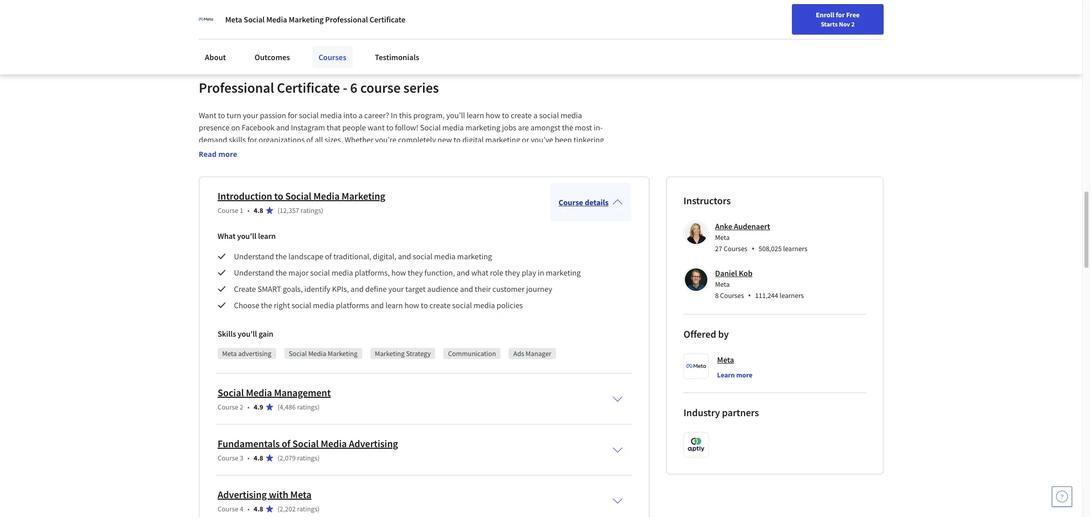 Task type: locate. For each thing, give the bounding box(es) containing it.
0 vertical spatial of
[[306, 135, 313, 145]]

to down completely at the left of the page
[[417, 147, 424, 157]]

professional up turn on the top left
[[199, 79, 274, 97]]

details
[[585, 197, 609, 208]]

about link
[[199, 46, 232, 68]]

0 horizontal spatial an
[[327, 159, 336, 169]]

0 vertical spatial 2
[[852, 20, 855, 28]]

ratings
[[301, 206, 321, 215], [297, 403, 318, 412], [297, 454, 318, 463], [297, 505, 318, 514]]

smart
[[258, 284, 281, 294]]

coursera career certificate image
[[691, 0, 861, 56]]

create up are
[[511, 110, 532, 120]]

0 horizontal spatial learn
[[258, 231, 276, 241]]

2 horizontal spatial more
[[736, 371, 753, 380]]

to up 12,357
[[274, 190, 283, 202]]

2 understand from the top
[[234, 268, 274, 278]]

how down target
[[405, 300, 419, 311]]

function,
[[424, 268, 455, 278]]

0 horizontal spatial major
[[288, 268, 309, 278]]

0 horizontal spatial of
[[282, 437, 290, 450]]

1 horizontal spatial in
[[538, 268, 544, 278]]

• for introduction to social media marketing
[[248, 206, 250, 215]]

learn down create smart goals, identify kpis, and define your target audience and their customer journey
[[386, 300, 403, 311]]

program,
[[413, 110, 445, 120]]

want
[[368, 122, 385, 133]]

0 horizontal spatial skills
[[229, 135, 246, 145]]

4.9
[[254, 403, 263, 412]]

0 vertical spatial 4.8
[[254, 206, 263, 215]]

opens in a new tab image
[[389, 254, 397, 262], [489, 254, 497, 262], [345, 274, 354, 282], [400, 274, 408, 282], [458, 274, 466, 282]]

for up nov
[[836, 10, 845, 19]]

0 vertical spatial an
[[327, 159, 336, 169]]

1 horizontal spatial by
[[718, 328, 729, 341]]

partners
[[722, 406, 759, 419]]

( down fundamentals of social media advertising
[[278, 454, 280, 463]]

right
[[439, 147, 455, 157], [274, 300, 290, 311]]

0 vertical spatial understand
[[234, 251, 274, 262]]

learners inside daniel kob meta 8 courses • 111,244 learners
[[780, 291, 804, 300]]

course down or
[[506, 147, 528, 157]]

0 vertical spatial with
[[199, 147, 214, 157]]

marketing up journey
[[546, 268, 581, 278]]

508,025
[[759, 244, 782, 253]]

in
[[314, 15, 320, 26], [538, 268, 544, 278]]

industry partners
[[684, 406, 759, 419]]

more right read
[[218, 149, 237, 159]]

fundamentals
[[218, 437, 280, 450]]

sizes.
[[325, 135, 343, 145]]

0 vertical spatial how
[[486, 110, 500, 120]]

4.8 for advertising
[[254, 505, 263, 514]]

social up at
[[215, 147, 235, 157]]

meta up ( 2,202 ratings )
[[290, 488, 312, 501]]

ratings for media
[[297, 403, 318, 412]]

learners right 111,244
[[780, 291, 804, 300]]

0 vertical spatial course
[[360, 79, 401, 97]]

1 vertical spatial learners
[[780, 291, 804, 300]]

understand for understand the landscape of traditional, digital, and social media marketing
[[234, 251, 274, 262]]

0 horizontal spatial 2
[[240, 403, 243, 412]]

professional up courses link
[[325, 14, 368, 24]]

0 vertical spatial create
[[511, 110, 532, 120]]

digital up place.
[[462, 135, 484, 145]]

1 vertical spatial course
[[506, 147, 528, 157]]

0 horizontal spatial in
[[314, 15, 320, 26]]

course left 3
[[218, 454, 238, 463]]

meta inside daniel kob meta 8 courses • 111,244 learners
[[715, 280, 730, 289]]

an up youtube,
[[327, 159, 336, 169]]

2 horizontal spatial with
[[460, 171, 475, 182]]

1 horizontal spatial they
[[505, 268, 520, 278]]

to left turn on the top left
[[218, 110, 225, 120]]

1 horizontal spatial certificate
[[370, 14, 405, 24]]

by up such
[[594, 147, 602, 157]]

course left 4
[[218, 505, 238, 514]]

of down instagram
[[306, 135, 313, 145]]

career
[[844, 12, 864, 21]]

0 horizontal spatial course
[[360, 79, 401, 97]]

professional
[[325, 14, 368, 24], [199, 79, 274, 97]]

1 vertical spatial major
[[288, 268, 309, 278]]

platforms down kpis, on the bottom left of page
[[336, 300, 369, 311]]

1 vertical spatial courses
[[724, 244, 748, 253]]

of inside want to turn your passion for social media into a career? in this program, you'll learn how to create a social media presence on facebook and instagram that people want to follow! social media marketing jobs are amongst the most in- demand skills for organizations of all sizes. whether you're completely new to digital marketing or you've been tinkering with social media platforms for your own business, you've come to the right place. this six-course program designed by experts at meta and aptly will provide an introduction to digital marketing and all the major social media platforms such as facebook, instagram, linkedin, youtube, tiktok  and more to prepare you with the skills and tools needed to grow an engaging social community and run effective social media advertising.
[[306, 135, 313, 145]]

platforms,
[[355, 268, 390, 278]]

1 vertical spatial certificate
[[277, 79, 340, 97]]

0 horizontal spatial advertising
[[218, 488, 267, 501]]

partner 1 image
[[687, 435, 706, 455]]

1 vertical spatial you'll
[[238, 329, 257, 339]]

1 horizontal spatial of
[[306, 135, 313, 145]]

• for advertising with meta
[[248, 505, 250, 514]]

on inside want to turn your passion for social media into a career? in this program, you'll learn how to create a social media presence on facebook and instagram that people want to follow! social media marketing jobs are amongst the most in- demand skills for organizations of all sizes. whether you're completely new to digital marketing or you've been tinkering with social media platforms for your own business, you've come to the right place. this six-course program designed by experts at meta and aptly will provide an introduction to digital marketing and all the major social media platforms such as facebook, instagram, linkedin, youtube, tiktok  and more to prepare you with the skills and tools needed to grow an engaging social community and run effective social media advertising.
[[231, 122, 240, 133]]

an down such
[[596, 171, 605, 182]]

1 horizontal spatial learn
[[386, 300, 403, 311]]

meta link
[[717, 354, 734, 366]]

ratings down fundamentals of social media advertising
[[297, 454, 318, 463]]

learn
[[467, 110, 484, 120], [258, 231, 276, 241], [386, 300, 403, 311]]

you'll right what
[[237, 231, 256, 241]]

courses right 27
[[724, 244, 748, 253]]

2 vertical spatial platforms
[[336, 300, 369, 311]]

2 right nov
[[852, 20, 855, 28]]

1 vertical spatial more
[[389, 171, 407, 182]]

run
[[308, 184, 320, 194]]

all down place.
[[465, 159, 473, 169]]

introduction
[[218, 190, 272, 202]]

role
[[490, 268, 503, 278]]

1 horizontal spatial on
[[244, 15, 253, 26]]

media
[[276, 15, 297, 26], [320, 110, 342, 120], [561, 110, 582, 120], [442, 122, 464, 133], [237, 147, 258, 157], [531, 159, 552, 169], [374, 184, 395, 194], [434, 251, 456, 262], [332, 268, 353, 278], [313, 300, 334, 311], [474, 300, 495, 311]]

2 4.8 from the top
[[254, 454, 263, 463]]

0 vertical spatial right
[[439, 147, 455, 157]]

( 2,079 ratings )
[[278, 454, 320, 463]]

course left "details"
[[559, 197, 583, 208]]

1 vertical spatial how
[[391, 268, 406, 278]]

courses up -
[[319, 52, 346, 62]]

0 vertical spatial major
[[488, 159, 508, 169]]

2 vertical spatial more
[[736, 371, 753, 380]]

what you'll learn
[[218, 231, 276, 241]]

1 horizontal spatial right
[[439, 147, 455, 157]]

course for social media management
[[218, 403, 238, 412]]

people
[[342, 122, 366, 133]]

1 vertical spatial 4.8
[[254, 454, 263, 463]]

policies
[[497, 300, 523, 311]]

certificate left -
[[277, 79, 340, 97]]

0 vertical spatial you've
[[531, 135, 553, 145]]

courses for daniel
[[720, 291, 744, 300]]

• right 4
[[248, 505, 250, 514]]

1 vertical spatial an
[[596, 171, 605, 182]]

2 vertical spatial of
[[282, 437, 290, 450]]

advertising
[[349, 437, 398, 450], [218, 488, 267, 501]]

0 vertical spatial learners
[[783, 244, 808, 253]]

needed
[[541, 171, 567, 182]]

media down their
[[474, 300, 495, 311]]

1
[[240, 206, 243, 215]]

create smart goals, identify kpis, and define your target audience and their customer journey
[[234, 284, 552, 294]]

0 horizontal spatial a
[[359, 110, 363, 120]]

platforms up aptly
[[260, 147, 293, 157]]

certificate
[[370, 14, 405, 24], [277, 79, 340, 97]]

new
[[438, 135, 452, 145]]

social
[[254, 15, 274, 26], [299, 110, 319, 120], [539, 110, 559, 120], [215, 147, 235, 157], [509, 159, 529, 169], [232, 184, 251, 194], [352, 184, 372, 194], [413, 251, 433, 262], [310, 268, 330, 278], [292, 300, 311, 311], [452, 300, 472, 311]]

• left 508,025
[[752, 243, 755, 254]]

1 4.8 from the top
[[254, 206, 263, 215]]

0 vertical spatial learn
[[467, 110, 484, 120]]

learners
[[783, 244, 808, 253], [780, 291, 804, 300]]

4.8 right 1
[[254, 206, 263, 215]]

skills down the facebook
[[229, 135, 246, 145]]

0 vertical spatial more
[[218, 149, 237, 159]]

on down turn on the top left
[[231, 122, 240, 133]]

0 horizontal spatial create
[[430, 300, 451, 311]]

journey
[[526, 284, 552, 294]]

media down identify
[[313, 300, 334, 311]]

2 left "4.9"
[[240, 403, 243, 412]]

audenaert
[[734, 221, 770, 232]]

4.8 down advertising with meta
[[254, 505, 263, 514]]

outcomes link
[[248, 46, 296, 68]]

3 4.8 from the top
[[254, 505, 263, 514]]

1 horizontal spatial a
[[534, 110, 538, 120]]

meta right at
[[234, 159, 251, 169]]

1 horizontal spatial platforms
[[336, 300, 369, 311]]

ratings down introduction to social media marketing
[[301, 206, 321, 215]]

courses for anke
[[724, 244, 748, 253]]

social down audience
[[452, 300, 472, 311]]

opens in a new tab image up kpis, on the bottom left of page
[[345, 274, 354, 282]]

1 horizontal spatial digital
[[462, 135, 484, 145]]

1 vertical spatial learn
[[258, 231, 276, 241]]

) for media
[[318, 403, 320, 412]]

2 vertical spatial 4.8
[[254, 505, 263, 514]]

• for social media management
[[248, 403, 250, 412]]

a
[[359, 110, 363, 120], [534, 110, 538, 120]]

4.8 for fundamentals
[[254, 454, 263, 463]]

understand down what you'll learn
[[234, 251, 274, 262]]

1 horizontal spatial 2
[[852, 20, 855, 28]]

3 ( from the top
[[278, 454, 280, 463]]

0 horizontal spatial certificate
[[277, 79, 340, 97]]

more for learn more
[[736, 371, 753, 380]]

with right you
[[460, 171, 475, 182]]

2 horizontal spatial of
[[325, 251, 332, 262]]

0 horizontal spatial all
[[315, 135, 323, 145]]

an
[[327, 159, 336, 169], [596, 171, 605, 182]]

None search field
[[145, 6, 390, 27]]

for inside enroll for free starts nov 2
[[836, 10, 845, 19]]

more up advertising.
[[389, 171, 407, 182]]

testimonials link
[[369, 46, 425, 68]]

of up 2,079
[[282, 437, 290, 450]]

will
[[286, 159, 298, 169]]

0 vertical spatial advertising
[[349, 437, 398, 450]]

12,357
[[280, 206, 299, 215]]

you'll for learn
[[237, 231, 256, 241]]

1 a from the left
[[359, 110, 363, 120]]

more inside learn more button
[[736, 371, 753, 380]]

4.8 for introduction
[[254, 206, 263, 215]]

1 horizontal spatial more
[[389, 171, 407, 182]]

introduction to social media marketing
[[218, 190, 385, 202]]

• inside anke audenaert meta 27 courses • 508,025 learners
[[752, 243, 755, 254]]

1 understand from the top
[[234, 251, 274, 262]]

with up experts at the top of page
[[199, 147, 214, 157]]

0 horizontal spatial they
[[408, 268, 423, 278]]

strategy
[[406, 349, 431, 358]]

tools
[[523, 171, 540, 182]]

opens in a new tab image up create smart goals, identify kpis, and define your target audience and their customer journey
[[400, 274, 408, 282]]

1 vertical spatial digital
[[390, 159, 412, 169]]

2 vertical spatial with
[[269, 488, 288, 501]]

1 horizontal spatial you've
[[531, 135, 553, 145]]

enroll for free starts nov 2
[[816, 10, 860, 28]]

demand
[[199, 135, 227, 145]]

0 horizontal spatial right
[[274, 300, 290, 311]]

1 horizontal spatial major
[[488, 159, 508, 169]]

with up 2,202
[[269, 488, 288, 501]]

more for read more
[[218, 149, 237, 159]]

read
[[199, 149, 217, 159]]

introduction
[[338, 159, 380, 169]]

1 vertical spatial advertising
[[218, 488, 267, 501]]

major up goals,
[[288, 268, 309, 278]]

instagram,
[[245, 171, 281, 182]]

social down goals,
[[292, 300, 311, 311]]

1 vertical spatial by
[[718, 328, 729, 341]]

4
[[240, 505, 243, 514]]

course left 1
[[218, 206, 238, 215]]

what
[[218, 231, 236, 241]]

2 vertical spatial learn
[[386, 300, 403, 311]]

more inside read more button
[[218, 149, 237, 159]]

( down social media management
[[278, 403, 280, 412]]

( for with
[[278, 505, 280, 514]]

2 ( from the top
[[278, 403, 280, 412]]

0 horizontal spatial more
[[218, 149, 237, 159]]

in up courses link
[[314, 15, 320, 26]]

2 they from the left
[[505, 268, 520, 278]]

1 horizontal spatial course
[[506, 147, 528, 157]]

this
[[399, 110, 412, 120]]

anke audenaert image
[[685, 222, 708, 244]]

define
[[365, 284, 387, 294]]

1 they from the left
[[408, 268, 423, 278]]

• inside daniel kob meta 8 courses • 111,244 learners
[[748, 290, 751, 301]]

0 vertical spatial by
[[594, 147, 602, 157]]

the
[[562, 122, 573, 133], [426, 147, 437, 157], [475, 159, 486, 169], [476, 171, 488, 182], [276, 251, 287, 262], [276, 268, 287, 278], [261, 300, 272, 311]]

( down advertising with meta
[[278, 505, 280, 514]]

( down community
[[278, 206, 280, 215]]

• right 3
[[248, 454, 250, 463]]

learners inside anke audenaert meta 27 courses • 508,025 learners
[[783, 244, 808, 253]]

help center image
[[1056, 491, 1068, 503]]

on right it
[[244, 15, 253, 26]]

social up management
[[289, 349, 307, 358]]

social down program,
[[420, 122, 441, 133]]

all left sizes.
[[315, 135, 323, 145]]

2 horizontal spatial learn
[[467, 110, 484, 120]]

•
[[248, 206, 250, 215], [752, 243, 755, 254], [748, 290, 751, 301], [248, 403, 250, 412], [248, 454, 250, 463], [248, 505, 250, 514]]

0 vertical spatial skills
[[229, 135, 246, 145]]

0 horizontal spatial you've
[[373, 147, 395, 157]]

social up identify
[[310, 268, 330, 278]]

learn right what
[[258, 231, 276, 241]]

gain
[[259, 329, 273, 339]]

1 vertical spatial understand
[[234, 268, 274, 278]]

) down the "introduction to social media marketing" link
[[321, 206, 323, 215]]

marketing strategy
[[375, 349, 431, 358]]

business,
[[339, 147, 371, 157]]

skills
[[229, 135, 246, 145], [489, 171, 506, 182]]

1 horizontal spatial skills
[[489, 171, 506, 182]]

1 ( from the top
[[278, 206, 280, 215]]

2 vertical spatial courses
[[720, 291, 744, 300]]

by right offered
[[718, 328, 729, 341]]

course details button
[[550, 183, 631, 222]]

understand up create
[[234, 268, 274, 278]]

) down fundamentals of social media advertising link
[[318, 454, 320, 463]]

1 vertical spatial you've
[[373, 147, 395, 157]]

advertising with meta link
[[218, 488, 312, 501]]

2,079
[[280, 454, 296, 463]]

industry
[[684, 406, 720, 419]]

courses right 8
[[720, 291, 744, 300]]

in right play
[[538, 268, 544, 278]]

meta down skills at the bottom left
[[222, 349, 237, 358]]

0 horizontal spatial on
[[231, 122, 240, 133]]

of right landscape
[[325, 251, 332, 262]]

to up you're in the top of the page
[[386, 122, 393, 133]]

effective
[[322, 184, 351, 194]]

jobs
[[502, 122, 516, 133]]

courses inside anke audenaert meta 27 courses • 508,025 learners
[[724, 244, 748, 253]]

ratings down management
[[297, 403, 318, 412]]

0 vertical spatial you'll
[[237, 231, 256, 241]]

1 vertical spatial in
[[538, 268, 544, 278]]

audience
[[427, 284, 459, 294]]

fundamentals of social media advertising link
[[218, 437, 398, 450]]

1 horizontal spatial all
[[465, 159, 473, 169]]

courses inside daniel kob meta 8 courses • 111,244 learners
[[720, 291, 744, 300]]

into
[[343, 110, 357, 120]]

understand the major social media platforms, how they function, and what role they play in marketing
[[234, 268, 581, 278]]

in-
[[594, 122, 603, 133]]

1 horizontal spatial create
[[511, 110, 532, 120]]

( for of
[[278, 454, 280, 463]]

introduction to social media marketing link
[[218, 190, 385, 202]]

course 2 •
[[218, 403, 250, 412]]

a right the into
[[359, 110, 363, 120]]

social up course 2 • at the left
[[218, 386, 244, 399]]

1 horizontal spatial an
[[596, 171, 605, 182]]

media up most
[[561, 110, 582, 120]]

grow
[[577, 171, 594, 182]]

they right the role
[[505, 268, 520, 278]]

more right learn
[[736, 371, 753, 380]]

about
[[205, 52, 226, 62]]

1 vertical spatial on
[[231, 122, 240, 133]]

prepare
[[417, 171, 444, 182]]

community
[[253, 184, 292, 194]]

1 vertical spatial all
[[465, 159, 473, 169]]

4 ( from the top
[[278, 505, 280, 514]]

social up tools
[[509, 159, 529, 169]]



Task type: describe. For each thing, give the bounding box(es) containing it.
to up jobs
[[502, 110, 509, 120]]

provide
[[300, 159, 326, 169]]

career?
[[364, 110, 389, 120]]

• for fundamentals of social media advertising
[[248, 454, 250, 463]]

to down you're in the top of the page
[[382, 159, 389, 169]]

marketing up "this"
[[466, 122, 500, 133]]

anke audenaert link
[[715, 221, 770, 232]]

play
[[522, 268, 536, 278]]

media down you'll
[[442, 122, 464, 133]]

it
[[237, 15, 242, 26]]

0 vertical spatial in
[[314, 15, 320, 26]]

to up advertising.
[[408, 171, 416, 182]]

understand the landscape of traditional, digital, and social media marketing
[[234, 251, 492, 262]]

0 vertical spatial digital
[[462, 135, 484, 145]]

course for advertising with meta
[[218, 505, 238, 514]]

meta image
[[199, 12, 213, 27]]

review
[[384, 15, 407, 26]]

1 vertical spatial right
[[274, 300, 290, 311]]

0 vertical spatial platforms
[[260, 147, 293, 157]]

read more
[[199, 149, 237, 159]]

customer
[[493, 284, 525, 294]]

( for to
[[278, 206, 280, 215]]

passion
[[260, 110, 286, 120]]

meta up learn
[[717, 355, 734, 365]]

your up provide
[[306, 147, 321, 157]]

such
[[588, 159, 604, 169]]

1 vertical spatial create
[[430, 300, 451, 311]]

read more button
[[199, 149, 237, 160]]

identify
[[304, 284, 330, 294]]

learners for audenaert
[[783, 244, 808, 253]]

0 vertical spatial all
[[315, 135, 323, 145]]

( for media
[[278, 403, 280, 412]]

your left target
[[388, 284, 404, 294]]

share
[[216, 15, 236, 26]]

social media management
[[218, 386, 331, 399]]

course for introduction to social media marketing
[[218, 206, 238, 215]]

0 horizontal spatial professional
[[199, 79, 274, 97]]

social up instagram
[[299, 110, 319, 120]]

major inside want to turn your passion for social media into a career? in this program, you'll learn how to create a social media presence on facebook and instagram that people want to follow! social media marketing jobs are amongst the most in- demand skills for organizations of all sizes. whether you're completely new to digital marketing or you've been tinkering with social media platforms for your own business, you've come to the right place. this six-course program designed by experts at meta and aptly will provide an introduction to digital marketing and all the major social media platforms such as facebook, instagram, linkedin, youtube, tiktok  and more to prepare you with the skills and tools needed to grow an engaging social community and run effective social media advertising.
[[488, 159, 508, 169]]

daniel
[[715, 268, 737, 278]]

digital,
[[373, 251, 396, 262]]

kpis,
[[332, 284, 349, 294]]

instructors
[[684, 194, 731, 207]]

communication
[[448, 349, 496, 358]]

course inside want to turn your passion for social media into a career? in this program, you'll learn how to create a social media presence on facebook and instagram that people want to follow! social media marketing jobs are amongst the most in- demand skills for organizations of all sizes. whether you're completely new to digital marketing or you've been tinkering with social media platforms for your own business, you've come to the right place. this six-course program designed by experts at meta and aptly will provide an introduction to digital marketing and all the major social media platforms such as facebook, instagram, linkedin, youtube, tiktok  and more to prepare you with the skills and tools needed to grow an engaging social community and run effective social media advertising.
[[506, 147, 528, 157]]

social right it
[[244, 14, 265, 24]]

to right new
[[454, 135, 461, 145]]

media down program
[[531, 159, 552, 169]]

ratings for to
[[301, 206, 321, 215]]

learn inside want to turn your passion for social media into a career? in this program, you'll learn how to create a social media presence on facebook and instagram that people want to follow! social media marketing jobs are amongst the most in- demand skills for organizations of all sizes. whether you're completely new to digital marketing or you've been tinkering with social media platforms for your own business, you've come to the right place. this six-course program designed by experts at meta and aptly will provide an introduction to digital marketing and all the major social media platforms such as facebook, instagram, linkedin, youtube, tiktok  and more to prepare you with the skills and tools needed to grow an engaging social community and run effective social media advertising.
[[467, 110, 484, 120]]

social up the ( 2,079 ratings )
[[292, 437, 319, 450]]

to left grow in the top of the page
[[569, 171, 576, 182]]

0 horizontal spatial with
[[199, 147, 214, 157]]

professional certificate - 6 course series
[[199, 79, 439, 97]]

more inside want to turn your passion for social media into a career? in this program, you'll learn how to create a social media presence on facebook and instagram that people want to follow! social media marketing jobs are amongst the most in- demand skills for organizations of all sizes. whether you're completely new to digital marketing or you've been tinkering with social media platforms for your own business, you've come to the right place. this six-course program designed by experts at meta and aptly will provide an introduction to digital marketing and all the major social media platforms such as facebook, instagram, linkedin, youtube, tiktok  and more to prepare you with the skills and tools needed to grow an engaging social community and run effective social media advertising.
[[389, 171, 407, 182]]

testimonials
[[375, 52, 419, 62]]

meta inside anke audenaert meta 27 courses • 508,025 learners
[[715, 233, 730, 242]]

media up kpis, on the bottom left of page
[[332, 268, 353, 278]]

opens in a new tab image up understand the major social media platforms, how they function, and what role they play in marketing
[[389, 254, 397, 262]]

2 vertical spatial how
[[405, 300, 419, 311]]

ratings for of
[[297, 454, 318, 463]]

for up will on the left
[[295, 147, 304, 157]]

1 vertical spatial of
[[325, 251, 332, 262]]

social inside want to turn your passion for social media into a career? in this program, you'll learn how to create a social media presence on facebook and instagram that people want to follow! social media marketing jobs are amongst the most in- demand skills for organizations of all sizes. whether you're completely new to digital marketing or you've been tinkering with social media platforms for your own business, you've come to the right place. this six-course program designed by experts at meta and aptly will provide an introduction to digital marketing and all the major social media platforms such as facebook, instagram, linkedin, youtube, tiktok  and more to prepare you with the skills and tools needed to grow an engaging social community and run effective social media advertising.
[[420, 122, 441, 133]]

how inside want to turn your passion for social media into a career? in this program, you'll learn how to create a social media presence on facebook and instagram that people want to follow! social media marketing jobs are amongst the most in- demand skills for organizations of all sizes. whether you're completely new to digital marketing or you've been tinkering with social media platforms for your own business, you've come to the right place. this six-course program designed by experts at meta and aptly will provide an introduction to digital marketing and all the major social media platforms such as facebook, instagram, linkedin, youtube, tiktok  and more to prepare you with the skills and tools needed to grow an engaging social community and run effective social media advertising.
[[486, 110, 500, 120]]

your up the facebook
[[243, 110, 258, 120]]

most
[[575, 122, 592, 133]]

share it on social media and in your performance review
[[216, 15, 407, 26]]

opens in a new tab image left what
[[458, 274, 466, 282]]

marketing up what
[[457, 251, 492, 262]]

outcomes
[[255, 52, 290, 62]]

find
[[800, 12, 813, 21]]

2 horizontal spatial platforms
[[554, 159, 587, 169]]

turn
[[227, 110, 241, 120]]

your left performance at top
[[322, 15, 337, 26]]

marketing up prepare
[[414, 159, 448, 169]]

media up outcomes
[[276, 15, 297, 26]]

course 3 •
[[218, 454, 250, 463]]

anke
[[715, 221, 732, 232]]

) for to
[[321, 206, 323, 215]]

free
[[846, 10, 860, 19]]

offered
[[684, 328, 716, 341]]

( 12,357 ratings )
[[278, 206, 323, 215]]

their
[[475, 284, 491, 294]]

social up the amongst
[[539, 110, 559, 120]]

) for of
[[318, 454, 320, 463]]

ratings for with
[[297, 505, 318, 514]]

to down target
[[421, 300, 428, 311]]

designed
[[561, 147, 592, 157]]

understand for understand the major social media platforms, how they function, and what role they play in marketing
[[234, 268, 274, 278]]

social up ( 12,357 ratings )
[[285, 190, 312, 202]]

kob
[[739, 268, 753, 278]]

your right find
[[814, 12, 828, 21]]

or
[[522, 135, 529, 145]]

marketing up six-
[[485, 135, 520, 145]]

social down the introduction
[[352, 184, 372, 194]]

at
[[226, 159, 232, 169]]

learn more
[[717, 371, 753, 380]]

social media marketing
[[289, 349, 358, 358]]

( 4,486 ratings )
[[278, 403, 320, 412]]

0 vertical spatial on
[[244, 15, 253, 26]]

goals,
[[283, 284, 303, 294]]

for right passion
[[288, 110, 297, 120]]

english button
[[869, 0, 930, 33]]

2 inside enroll for free starts nov 2
[[852, 20, 855, 28]]

by inside want to turn your passion for social media into a career? in this program, you'll learn how to create a social media presence on facebook and instagram that people want to follow! social media marketing jobs are amongst the most in- demand skills for organizations of all sizes. whether you're completely new to digital marketing or you've been tinkering with social media platforms for your own business, you've come to the right place. this six-course program designed by experts at meta and aptly will provide an introduction to digital marketing and all the major social media platforms such as facebook, instagram, linkedin, youtube, tiktok  and more to prepare you with the skills and tools needed to grow an engaging social community and run effective social media advertising.
[[594, 147, 602, 157]]

anke audenaert meta 27 courses • 508,025 learners
[[715, 221, 808, 254]]

performance
[[339, 15, 383, 26]]

follow!
[[395, 122, 419, 133]]

meta advertising
[[222, 349, 271, 358]]

course 1 •
[[218, 206, 250, 215]]

aptly
[[267, 159, 284, 169]]

media up that
[[320, 110, 342, 120]]

course details
[[559, 197, 609, 208]]

opens in a new tab image up the role
[[489, 254, 497, 262]]

english
[[887, 11, 912, 22]]

management
[[274, 386, 331, 399]]

you're
[[375, 135, 397, 145]]

learners for kob
[[780, 291, 804, 300]]

media up function,
[[434, 251, 456, 262]]

2 a from the left
[[534, 110, 538, 120]]

course inside dropdown button
[[559, 197, 583, 208]]

27
[[715, 244, 722, 253]]

create inside want to turn your passion for social media into a career? in this program, you'll learn how to create a social media presence on facebook and instagram that people want to follow! social media marketing jobs are amongst the most in- demand skills for organizations of all sizes. whether you're completely new to digital marketing or you've been tinkering with social media platforms for your own business, you've come to the right place. this six-course program designed by experts at meta and aptly will provide an introduction to digital marketing and all the major social media platforms such as facebook, instagram, linkedin, youtube, tiktok  and more to prepare you with the skills and tools needed to grow an engaging social community and run effective social media advertising.
[[511, 110, 532, 120]]

enroll
[[816, 10, 835, 19]]

social right it
[[254, 15, 274, 26]]

for down the facebook
[[248, 135, 257, 145]]

you'll for gain
[[238, 329, 257, 339]]

3
[[240, 454, 243, 463]]

as
[[199, 171, 206, 182]]

nov
[[839, 20, 850, 28]]

1 horizontal spatial with
[[269, 488, 288, 501]]

daniel kob image
[[685, 269, 708, 291]]

completely
[[398, 135, 436, 145]]

choose
[[234, 300, 259, 311]]

traditional,
[[333, 251, 371, 262]]

manager
[[526, 349, 551, 358]]

right inside want to turn your passion for social media into a career? in this program, you'll learn how to create a social media presence on facebook and instagram that people want to follow! social media marketing jobs are amongst the most in- demand skills for organizations of all sizes. whether you're completely new to digital marketing or you've been tinkering with social media platforms for your own business, you've come to the right place. this six-course program designed by experts at meta and aptly will provide an introduction to digital marketing and all the major social media platforms such as facebook, instagram, linkedin, youtube, tiktok  and more to prepare you with the skills and tools needed to grow an engaging social community and run effective social media advertising.
[[439, 147, 455, 157]]

you'll
[[446, 110, 465, 120]]

facebook
[[242, 122, 275, 133]]

program
[[530, 147, 559, 157]]

0 vertical spatial courses
[[319, 52, 346, 62]]

social up understand the major social media platforms, how they function, and what role they play in marketing
[[413, 251, 433, 262]]

course for fundamentals of social media advertising
[[218, 454, 238, 463]]

meta inside want to turn your passion for social media into a career? in this program, you'll learn how to create a social media presence on facebook and instagram that people want to follow! social media marketing jobs are amongst the most in- demand skills for organizations of all sizes. whether you're completely new to digital marketing or you've been tinkering with social media platforms for your own business, you've come to the right place. this six-course program designed by experts at meta and aptly will provide an introduction to digital marketing and all the major social media platforms such as facebook, instagram, linkedin, youtube, tiktok  and more to prepare you with the skills and tools needed to grow an engaging social community and run effective social media advertising.
[[234, 159, 251, 169]]

media down the facebook
[[237, 147, 258, 157]]

organizations
[[259, 135, 305, 145]]

learn
[[717, 371, 735, 380]]

6
[[350, 79, 358, 97]]

experts
[[199, 159, 224, 169]]

0 horizontal spatial digital
[[390, 159, 412, 169]]

meta right meta icon
[[225, 14, 242, 24]]

linkedin,
[[282, 171, 314, 182]]

1 vertical spatial 2
[[240, 403, 243, 412]]

ads
[[513, 349, 524, 358]]

want
[[199, 110, 216, 120]]

) for with
[[318, 505, 320, 514]]

1 horizontal spatial professional
[[325, 14, 368, 24]]

-
[[343, 79, 347, 97]]

media left advertising.
[[374, 184, 395, 194]]

social down facebook,
[[232, 184, 251, 194]]

0 vertical spatial certificate
[[370, 14, 405, 24]]



Task type: vqa. For each thing, say whether or not it's contained in the screenshot.
second Understand from the bottom
yes



